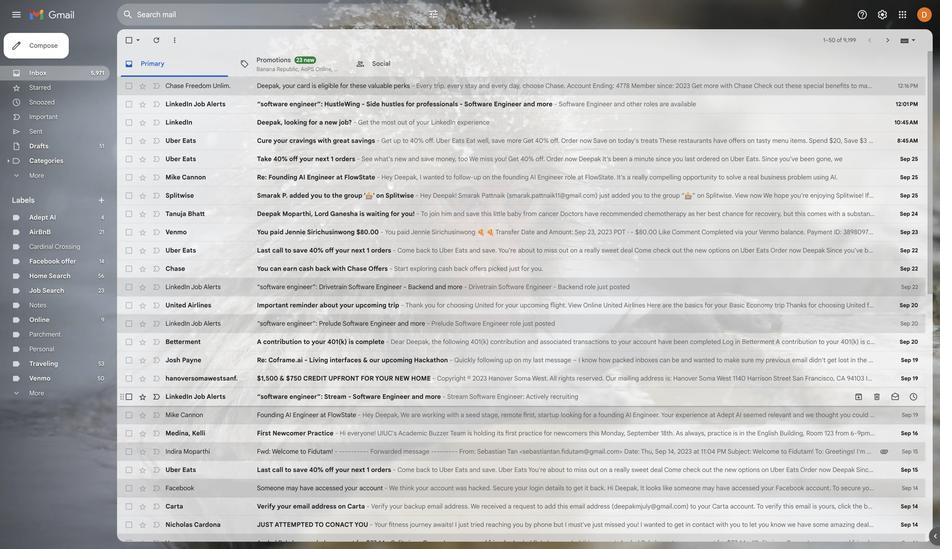 Task type: locate. For each thing, give the bounding box(es) containing it.
🍕 image
[[477, 229, 485, 237], [487, 229, 494, 237]]

on up "engineer:"
[[514, 356, 522, 364]]

1 horizontal spatial account.
[[806, 485, 832, 493]]

tab list containing promotions
[[117, 51, 926, 77]]

indira moparthi
[[166, 448, 210, 456]]

every
[[448, 82, 464, 90], [492, 82, 508, 90]]

1 group from the left
[[344, 192, 363, 200]]

2 vertical spatial to
[[757, 503, 764, 511]]

sep 15 up you'll
[[901, 467, 919, 474]]

12 row from the top
[[117, 278, 926, 296]]

about up details
[[548, 466, 565, 474]]

1 drivetrain from the left
[[319, 283, 347, 291]]

2 vertical spatial since
[[857, 466, 873, 474]]

you up lord
[[311, 192, 322, 200]]

sep for founding ai engineer at flowstate - hey deepak, we are working with a seed stage, remote first, startup looking for a founding ai engineer. your experience at adept ai seemed relevant and we thought you could be a good fit. the compa
[[902, 412, 912, 419]]

carta
[[166, 503, 183, 511], [348, 503, 365, 511], [713, 503, 729, 511]]

0 vertical spatial get
[[828, 356, 837, 364]]

tab list
[[117, 51, 926, 77]]

most down hustles
[[382, 118, 396, 127]]

ai
[[299, 173, 305, 181], [530, 173, 536, 181], [50, 214, 56, 222], [286, 411, 291, 419], [626, 411, 632, 419], [736, 411, 742, 419]]

jennie down join
[[411, 228, 430, 236]]

401(k) up interfaces
[[328, 338, 347, 346]]

job for "software engineer": hustlewing - side hustles for professionals - software engineer and more
[[194, 100, 205, 108]]

software down the offers
[[349, 283, 375, 291]]

support image
[[857, 9, 868, 20]]

of
[[837, 37, 842, 44], [904, 82, 910, 90], [409, 118, 415, 127]]

on up someone may have accessed your account - we think your account was hacked. secure your login details to get it back. hi deepak, it looks like someone may have accessed your facebook account. to secure your account, you'll need to
[[600, 466, 608, 474]]

re: for re: coframe.ai - living interfaces & our upcoming hackathon - quickly following up on my last message – i know how packed inboxes can be and wanted to make sure my previous email didn't get lost in the shuffle. we're building so
[[257, 356, 267, 364]]

contribution down "software engineer": prelude software engineer and more - prelude software engineer role just posted ͏ ͏ ͏ ͏ ͏ ͏ ͏ ͏ ͏ ͏ ͏ ͏ ͏ ͏ ͏ ͏ ͏ ͏ ͏ ͏ ͏ ͏ ͏ ͏ ͏ ͏ ͏ ͏ ͏ ͏ ͏ ͏ ͏ ͏ ͏ ͏ ͏ ͏ ͏ ͏ ͏ ͏ ͏ ͏ ͏ ͏ ͏ ͏ ͏ ͏ ͏ ͏ ͏ ͏ ͏ ͏ ͏ ͏ ͏ ͏ ͏ ͏ ͏ ͏ ͏ ͏ ͏ ͏ ͏ ͏ ͏ ͏ ͏ ͏ ͏ ͏ ͏ ͏ ͏
[[491, 338, 526, 346]]

cannon for founding ai engineer at flowstate - hey deepak, we are working with a seed stage, remote first, startup looking for a founding ai engineer. your experience at adept ai seemed relevant and we thought you could be a good fit. the compa
[[181, 411, 203, 419]]

0 vertical spatial sep 22
[[901, 247, 919, 254]]

sep 20 for important reminder about your upcoming trip - thank you for choosing united for your upcoming flight. view online united airlines here are the basics for your basic economy trip thanks for choosing united for your upcoming trip to 
[[900, 302, 919, 309]]

2 these from the left
[[786, 82, 802, 90]]

15 ‌ from the left
[[514, 118, 514, 127]]

23 for 23
[[98, 288, 104, 294]]

0 horizontal spatial from
[[523, 210, 537, 218]]

sep 22 for you can earn cash back with chase offers - start exploring cash back offers picked just for you. ͏ ͏ ͏ ͏ ͏ ͏ ͏ ͏ ͏ ͏ ͏ ͏ ͏ ͏ ͏ ͏ ͏ ͏ ͏ ͏ ͏ ͏ ͏ ͏ ͏ ͏ ͏ ͏ ͏ ͏ ͏ ͏ ͏ ͏ ͏ ͏ ͏ ͏ ͏ ͏ ͏ ͏ ͏ ͏ ͏ ͏ ͏ ͏ ͏ ͏ ͏ ͏ ͏ ͏ ͏ ͏ ͏ ͏ ͏ ͏ ͏ ͏ ͏ ͏ ͏ ͏ ͏ ͏ ͏ ͏ ͏ ͏ ͏ ͏
[[901, 266, 919, 272]]

linkedin for "software engineer": hustlewing - side hustles for professionals - software engineer and more
[[166, 100, 192, 108]]

34 ‌ from the left
[[546, 118, 546, 127]]

in right 'log'
[[736, 338, 741, 346]]

20 for "software engineer": prelude software engineer and more - prelude software engineer role just posted ͏ ͏ ͏ ͏ ͏ ͏ ͏ ͏ ͏ ͏ ͏ ͏ ͏ ͏ ͏ ͏ ͏ ͏ ͏ ͏ ͏ ͏ ͏ ͏ ͏ ͏ ͏ ͏ ͏ ͏ ͏ ͏ ͏ ͏ ͏ ͏ ͏ ͏ ͏ ͏ ͏ ͏ ͏ ͏ ͏ ͏ ͏ ͏ ͏ ͏ ͏ ͏ ͏ ͏ ͏ ͏ ͏ ͏ ͏ ͏ ͏ ͏ ͏ ͏ ͏ ͏ ͏ ͏ ͏ ͏ ͏ ͏ ͏ ͏ ͏ ͏ ͏ ͏ ͏
[[912, 320, 919, 327]]

1 vertical spatial your
[[375, 521, 387, 529]]

0 horizontal spatial save
[[594, 137, 608, 145]]

0 vertical spatial 25
[[912, 156, 919, 163]]

at left flowstate.
[[578, 173, 584, 181]]

the up hackathon
[[432, 338, 442, 346]]

1 horizontal spatial most
[[888, 82, 902, 90]]

"software down $1,500
[[257, 393, 288, 401]]

"software for "software engineer": prelude software engineer and more - prelude software engineer role just posted ͏ ͏ ͏ ͏ ͏ ͏ ͏ ͏ ͏ ͏ ͏ ͏ ͏ ͏ ͏ ͏ ͏ ͏ ͏ ͏ ͏ ͏ ͏ ͏ ͏ ͏ ͏ ͏ ͏ ͏ ͏ ͏ ͏ ͏ ͏ ͏ ͏ ͏ ͏ ͏ ͏ ͏ ͏ ͏ ͏ ͏ ͏ ͏ ͏ ͏ ͏ ͏ ͏ ͏ ͏ ͏ ͏ ͏ ͏ ͏ ͏ ͏ ͏ ͏ ͏ ͏ ͏ ͏ ͏ ͏ ͏ ͏ ͏ ͏ ͏ ͏ ͏ ͏ ͏
[[257, 320, 285, 328]]

40% down deepak, looking for a new job? - get the most out of your linkedin experience ‌ ‌ ‌ ‌ ‌ ‌ ‌ ‌ ‌ ‌ ‌ ‌ ‌ ‌ ‌ ‌ ‌ ‌ ‌ ‌ ‌ ‌ ‌ ‌ ‌ ‌ ‌ ‌ ‌ ‌ ‌ ‌ ‌ ‌ ‌ ‌ ‌ ‌ ‌ ‌ ‌ ‌ ‌ ‌ ‌ ‌ ‌ ‌ ‌ ‌ ‌ ‌ ‌ ‌ ‌ ‌ ‌ ‌ ‌ ‌ ‌ ‌ ‌ ‌ ‌ ‌ ‌ ‌ ‌ ‌ ‌ ‌ ‌ ‌ ‌ ‌ ‌ ‌
[[410, 137, 424, 145]]

3898097066
[[844, 228, 881, 236]]

1 horizontal spatial up
[[474, 173, 481, 181]]

0 horizontal spatial group
[[344, 192, 363, 200]]

building,
[[780, 430, 805, 438]]

0 vertical spatial looking
[[284, 118, 307, 127]]

sep for important reminder about your upcoming trip - thank you for choosing united for your upcoming flight. view online united airlines here are the basics for your basic economy trip thanks for choosing united for your upcoming trip to 
[[900, 302, 910, 309]]

my right sure
[[756, 356, 765, 364]]

facebook inside the labels navigation
[[29, 258, 60, 266]]

money,
[[436, 155, 457, 163]]

can
[[270, 265, 281, 273], [660, 356, 671, 364]]

20 row from the top
[[117, 425, 926, 443]]

4 "software from the top
[[257, 393, 288, 401]]

orders for come back to uber eats and save. uber eats you're about to miss out on a really sweet deal come check out the new options on uber eats order now deepak since you've been gone, we'v
[[371, 466, 391, 474]]

9 row from the top
[[117, 223, 926, 242]]

facebook for facebook offer
[[29, 258, 60, 266]]

2 more from the top
[[29, 389, 44, 397]]

1 401(k) from the left
[[328, 338, 347, 346]]

2 smarak from the left
[[459, 192, 480, 200]]

sep 25 for take 40% off your next 1 orders - see what's new and save money, too we miss you! get 40% off. order now deepak it's been a minute since you last ordered on uber eats. since you've been gone, we
[[901, 156, 919, 163]]

in left contact
[[686, 521, 691, 529]]

so
[[935, 356, 941, 364]]

about
[[518, 247, 535, 255], [320, 301, 338, 310], [548, 466, 565, 474]]

since right eats. at the top right of page
[[762, 155, 778, 163]]

have right someone
[[300, 485, 314, 493]]

1 vertical spatial 25
[[912, 174, 919, 181]]

engineer": for prelude
[[287, 320, 318, 328]]

email left didn't
[[792, 356, 808, 364]]

15 for tan,
[[914, 449, 919, 455]]

3 carta from the left
[[713, 503, 729, 511]]

engineer": for stream
[[290, 393, 323, 401]]

address left is:
[[641, 375, 664, 383]]

72 ‌ from the left
[[608, 118, 608, 127]]

you
[[355, 521, 368, 529]]

journey
[[410, 521, 432, 529]]

17 ‌ from the left
[[518, 118, 518, 127]]

sep 15
[[902, 449, 919, 455], [901, 467, 919, 474]]

eligible
[[318, 82, 339, 90]]

2 row from the top
[[117, 95, 926, 113]]

academic
[[399, 430, 427, 438]]

0 vertical spatial you've
[[780, 155, 799, 163]]

you right let
[[759, 521, 769, 529]]

sep for verify your email address on carta - verify your backup email address. we received a request to add this email address (deepakmjuly@gmail.com) to your carta account. to verify this email is yours, click the button below. use your cur
[[901, 503, 911, 510]]

55 ‌ from the left
[[580, 118, 580, 127]]

2 25 from the top
[[912, 174, 919, 181]]

engineer": for hustlewing
[[290, 100, 323, 108]]

next for come back to uber eats and save. uber eats you're about to miss out on a really sweet deal come check out the new options on uber eats order now deepak since you've been gone, we'v
[[351, 466, 365, 474]]

to
[[852, 82, 857, 90], [403, 137, 409, 145], [446, 173, 452, 181], [719, 173, 725, 181], [324, 192, 331, 200], [644, 192, 650, 200], [285, 247, 292, 255], [432, 247, 438, 255], [537, 247, 543, 255], [934, 301, 940, 310], [304, 338, 310, 346], [611, 338, 617, 346], [819, 338, 825, 346], [717, 356, 723, 364], [300, 448, 306, 456], [781, 448, 787, 456], [285, 466, 292, 474], [432, 466, 438, 474], [567, 466, 573, 474], [566, 485, 572, 493], [937, 485, 941, 493], [537, 503, 543, 511], [691, 503, 697, 511], [667, 521, 673, 529], [742, 521, 748, 529], [930, 521, 936, 529]]

ai up smarak p. added you to the group ' on the top of the page
[[299, 173, 305, 181]]

save.
[[482, 247, 497, 255], [482, 466, 497, 474]]

make
[[859, 82, 875, 90], [725, 356, 740, 364]]

the
[[911, 411, 921, 419]]

attempted
[[275, 521, 314, 529]]

0 horizontal spatial important
[[29, 113, 58, 121]]

44 ‌ from the left
[[562, 118, 562, 127]]

38 ‌ from the left
[[552, 118, 552, 127]]

search down facebook offer
[[49, 272, 71, 280]]

19 right not
[[913, 375, 919, 382]]

"
[[682, 192, 685, 200]]

23 inside the labels navigation
[[98, 288, 104, 294]]

software down "account" on the right of the page
[[559, 100, 585, 108]]

linkedin job alerts for "software engineer": hustlewing - side hustles for professionals - software engineer and more
[[166, 100, 226, 108]]

0 horizontal spatial card
[[297, 82, 310, 90]]

gmail image
[[29, 5, 79, 24]]

deepak,
[[257, 82, 281, 90], [257, 118, 283, 127], [395, 173, 418, 181], [407, 338, 430, 346], [912, 338, 935, 346], [376, 411, 399, 419], [615, 485, 639, 493]]

is:
[[666, 375, 672, 383]]

settings image
[[878, 9, 888, 20]]

1 save from the left
[[594, 137, 608, 145]]

important for important reminder about your upcoming trip - thank you for choosing united for your upcoming flight. view online united airlines here are the basics for your basic economy trip thanks for choosing united for your upcoming trip to 
[[257, 301, 288, 310]]

1 horizontal spatial options
[[739, 466, 760, 474]]

3 uber eats from the top
[[166, 247, 196, 255]]

1 vertical spatial you!
[[401, 210, 415, 218]]

have up cost
[[883, 192, 897, 200]]

2 a from the left
[[776, 338, 781, 346]]

search for home search
[[49, 272, 71, 280]]

now right right
[[916, 521, 928, 529]]

11:04
[[701, 448, 716, 456]]

labels navigation
[[0, 29, 117, 543]]

enjoying
[[811, 192, 835, 200]]

None checkbox
[[124, 36, 134, 45], [124, 81, 134, 91], [124, 100, 134, 109], [124, 155, 134, 164], [124, 191, 134, 200], [124, 210, 134, 219], [124, 228, 134, 237], [124, 246, 134, 255], [124, 283, 134, 292], [124, 301, 134, 310], [124, 319, 134, 328], [124, 393, 134, 402], [124, 411, 134, 420], [124, 466, 134, 475], [124, 502, 134, 511], [124, 521, 134, 530], [124, 36, 134, 45], [124, 81, 134, 91], [124, 100, 134, 109], [124, 155, 134, 164], [124, 191, 134, 200], [124, 210, 134, 219], [124, 228, 134, 237], [124, 246, 134, 255], [124, 283, 134, 292], [124, 301, 134, 310], [124, 319, 134, 328], [124, 393, 134, 402], [124, 411, 134, 420], [124, 466, 134, 475], [124, 502, 134, 511], [124, 521, 134, 530]]

0 vertical spatial but
[[784, 210, 794, 218]]

0 horizontal spatial 401(k)
[[328, 338, 347, 346]]

call for last call to save 40% off your next 1 orders - come back to uber eats and save. uber eats you're about to miss out on a really sweet deal come check out the new options on uber eats order now deepak since you've been gone, we'v
[[272, 466, 283, 474]]

0 horizontal spatial sirichusinwong
[[307, 228, 355, 236]]

ai inside the labels navigation
[[50, 214, 56, 222]]

1 united from the left
[[166, 301, 186, 310]]

0 horizontal spatial verify
[[257, 503, 276, 511]]

added
[[290, 192, 309, 200], [612, 192, 630, 200]]

0 horizontal spatial you've
[[780, 155, 799, 163]]

None checkbox
[[124, 118, 134, 127], [124, 136, 134, 145], [124, 173, 134, 182], [124, 264, 134, 274], [124, 338, 134, 347], [124, 356, 134, 365], [124, 374, 134, 383], [124, 429, 134, 438], [124, 447, 134, 457], [124, 484, 134, 493], [124, 118, 134, 127], [124, 136, 134, 145], [124, 173, 134, 182], [124, 264, 134, 274], [124, 338, 134, 347], [124, 356, 134, 365], [124, 374, 134, 383], [124, 429, 134, 438], [124, 447, 134, 457], [124, 484, 134, 493]]

sep for re: founding ai engineer at flowstate - hey deepak, i wanted to follow-up on the founding ai engineer role at flowstate. it's a really compelling opportunity to solve a real business problem using ai.
[[901, 174, 911, 181]]

"software for "software engineer": stream - software engineer and more - stream software engineer: actively recruiting ͏ ͏ ͏ ͏ ͏ ͏ ͏ ͏ ͏ ͏ ͏ ͏ ͏ ͏ ͏ ͏ ͏ ͏ ͏ ͏ ͏ ͏ ͏ ͏ ͏ ͏ ͏ ͏ ͏ ͏ ͏ ͏ ͏ ͏ ͏ ͏ ͏ ͏ ͏ ͏ ͏ ͏ ͏ ͏ ͏ ͏ ͏ ͏ ͏ ͏ ͏ ͏ ͏ ͏ ͏ ͏ ͏ ͏ ͏ ͏ ͏ ͏ ͏ ͏ ͏ ͏ ͏ ͏ ͏ ͏ ͏ ͏ ͏ ͏ ͏ ͏ ͏ ͏
[[257, 393, 288, 401]]

traveling link
[[29, 360, 58, 368]]

1 vertical spatial 19
[[913, 375, 919, 382]]

2023 right since:
[[676, 82, 691, 90]]

1 vertical spatial message
[[404, 448, 430, 456]]

compa
[[923, 411, 941, 419]]

45 ‌ from the left
[[564, 118, 564, 127]]

a up someone may have accessed your account - we think your account was hacked. secure your login details to get it back. hi deepak, it looks like someone may have accessed your facebook account. to secure your account, you'll need to
[[609, 466, 613, 474]]

following for the
[[443, 338, 469, 346]]

following for quickly
[[477, 356, 504, 364]]

freedom
[[186, 82, 211, 90]]

with right contact
[[717, 521, 729, 529]]

main menu image
[[11, 9, 22, 20]]

posted
[[610, 283, 630, 291], [535, 320, 555, 328]]

23 for 23 new
[[296, 57, 303, 64]]

living
[[309, 356, 328, 364]]

1 horizontal spatial account
[[431, 485, 454, 493]]

role up important reminder about your upcoming trip - thank you for choosing united for your upcoming flight. view online united airlines here are the basics for your basic economy trip thanks for choosing united for your upcoming trip to
[[585, 283, 596, 291]]

row containing chase freedom unlim.
[[117, 77, 941, 95]]

basics
[[685, 301, 704, 310]]

0 horizontal spatial make
[[725, 356, 740, 364]]

25 row from the top
[[117, 516, 936, 534]]

english
[[758, 430, 779, 438]]

0 horizontal spatial gone,
[[817, 155, 833, 163]]

posted up important reminder about your upcoming trip - thank you for choosing united for your upcoming flight. view online united airlines here are the basics for your basic economy trip thanks for choosing united for your upcoming trip to
[[610, 283, 630, 291]]

1 mike from the top
[[166, 173, 180, 181]]

0 horizontal spatial role
[[510, 320, 521, 328]]

row containing venmo
[[117, 223, 926, 242]]

sep for deepak moparthi, lord ganesha is waiting for you! - to join him and save this little baby from cancer doctors have recommended chemotherapy as her best chance for recovery, but this comes with a substantial cost
[[900, 211, 911, 218]]

email
[[792, 356, 808, 364], [885, 375, 901, 383], [293, 503, 310, 511], [428, 503, 443, 511], [570, 503, 585, 511], [796, 503, 811, 511]]

sep 25 for re: founding ai engineer at flowstate - hey deepak, i wanted to follow-up on the founding ai engineer role at flowstate. it's a really compelling opportunity to solve a real business problem using ai.
[[901, 174, 919, 181]]

20 for important reminder about your upcoming trip - thank you for choosing united for your upcoming flight. view online united airlines here are the basics for your basic economy trip thanks for choosing united for your upcoming trip to 
[[912, 302, 919, 309]]

view right flight. at the right bottom of page
[[568, 301, 582, 310]]

1 vertical spatial experience
[[676, 411, 708, 419]]

0 horizontal spatial but
[[554, 521, 564, 529]]

1 every from the left
[[448, 82, 464, 90]]

contact
[[693, 521, 715, 529]]

64 ‌ from the left
[[595, 118, 595, 127]]

deepak, looking for a new job? - get the most out of your linkedin experience ‌ ‌ ‌ ‌ ‌ ‌ ‌ ‌ ‌ ‌ ‌ ‌ ‌ ‌ ‌ ‌ ‌ ‌ ‌ ‌ ‌ ‌ ‌ ‌ ‌ ‌ ‌ ‌ ‌ ‌ ‌ ‌ ‌ ‌ ‌ ‌ ‌ ‌ ‌ ‌ ‌ ‌ ‌ ‌ ‌ ‌ ‌ ‌ ‌ ‌ ‌ ‌ ‌ ‌ ‌ ‌ ‌ ‌ ‌ ‌ ‌ ‌ ‌ ‌ ‌ ‌ ‌ ‌ ‌ ‌ ‌ ‌ ‌ ‌ ‌ ‌ ‌ ‌
[[257, 118, 618, 127]]

linkedin job alerts for "software engineer": prelude software engineer and more
[[166, 320, 221, 328]]

0 horizontal spatial may
[[286, 485, 298, 493]]

since:
[[658, 82, 674, 90]]

0 horizontal spatial message
[[404, 448, 430, 456]]

card left eligible
[[297, 82, 310, 90]]

0 vertical spatial sep 20
[[900, 302, 919, 309]]

0 horizontal spatial off.
[[426, 137, 435, 145]]

can right inboxes
[[660, 356, 671, 364]]

3 25 from the top
[[912, 192, 919, 199]]

49 ‌ from the left
[[570, 118, 570, 127]]

a up $1,500
[[257, 338, 262, 346]]

get left lost at the right bottom
[[828, 356, 837, 364]]

be right could
[[871, 411, 878, 419]]

0 vertical spatial know
[[582, 356, 597, 364]]

toolbar
[[850, 393, 923, 402]]

him
[[442, 210, 452, 218]]

row containing medina, kelli
[[117, 425, 926, 443]]

1 uber eats from the top
[[166, 137, 196, 145]]

side
[[366, 100, 380, 108]]

but
[[784, 210, 794, 218], [554, 521, 564, 529]]

sep 20 for "software engineer": prelude software engineer and more - prelude software engineer role just posted ͏ ͏ ͏ ͏ ͏ ͏ ͏ ͏ ͏ ͏ ͏ ͏ ͏ ͏ ͏ ͏ ͏ ͏ ͏ ͏ ͏ ͏ ͏ ͏ ͏ ͏ ͏ ͏ ͏ ͏ ͏ ͏ ͏ ͏ ͏ ͏ ͏ ͏ ͏ ͏ ͏ ͏ ͏ ͏ ͏ ͏ ͏ ͏ ͏ ͏ ͏ ͏ ͏ ͏ ͏ ͏ ͏ ͏ ͏ ͏ ͏ ͏ ͏ ͏ ͏ ͏ ͏ ͏ ͏ ͏ ͏ ͏ ͏ ͏ ͏ ͏ ͏ ͏ ͏
[[901, 320, 919, 327]]

73 ‌ from the left
[[610, 118, 610, 127]]

2 horizontal spatial off.
[[551, 137, 560, 145]]

paid
[[270, 228, 284, 236], [397, 228, 410, 236]]

sep for fwd: welcome to fidutam! - ---------- forwarded message --------- from: sebastian tan <sebastiantan.fidutam@gmail.com> date: thu, sep 14, 2023 at 11:04 pm subject: welcome to fidutam! to: greetings! i'm sebastian tan,
[[902, 449, 912, 455]]

5 ‌ from the left
[[498, 118, 498, 127]]

1 vertical spatial as
[[874, 430, 880, 438]]

is up 94103
[[861, 338, 866, 346]]

as right 9pm,
[[874, 430, 880, 438]]

22 for "software engineer": drivetrain software engineer - backend and more - drivetrain software engineer - backend role just posted ͏ ͏ ͏ ͏ ͏ ͏ ͏ ͏ ͏ ͏ ͏ ͏ ͏ ͏ ͏ ͏ ͏ ͏ ͏ ͏ ͏ ͏ ͏ ͏ ͏ ͏ ͏ ͏ ͏ ͏ ͏ ͏ ͏ ͏ ͏ ͏ ͏ ͏ ͏ ͏ ͏ ͏ ͏ ͏ ͏ ͏ ͏ ͏ ͏ ͏ ͏ ͏ ͏ ͏ ͏ ͏ ͏ ͏ ͏ ͏ ͏ ͏ ͏ ͏ ͏ ͏ ͏ ͏ ͏ ͏ ͏ ͏ ͏
[[913, 284, 919, 291]]

2 "software from the top
[[257, 283, 285, 291]]

1 call from the top
[[272, 247, 283, 255]]

smarak down 'follow-' on the top of the page
[[459, 192, 480, 200]]

you.
[[531, 265, 544, 273]]

next for come back to uber eats and save. you're about to miss out on a really sweet deal come check out the new options on uber eats order now deepak since you've been
[[351, 247, 365, 255]]

amazing
[[831, 521, 855, 529]]

chase up united airlines
[[166, 265, 185, 273]]

orders for come back to uber eats and save. you're about to miss out on a really sweet deal come check out the new options on uber eats order now deepak since you've been
[[371, 247, 391, 255]]

23 inside tab
[[296, 57, 303, 64]]

facebook offer
[[29, 258, 76, 266]]

0 vertical spatial options
[[709, 247, 730, 255]]

57 ‌ from the left
[[583, 118, 583, 127]]

19 for the
[[914, 412, 919, 419]]

11 row from the top
[[117, 260, 926, 278]]

1 horizontal spatial miss
[[544, 247, 558, 255]]

completed
[[690, 338, 721, 346]]

street
[[774, 375, 792, 383]]

row containing carta
[[117, 498, 941, 516]]

founding up monday,
[[599, 411, 624, 419]]

back.
[[590, 485, 606, 493]]

14 up 56
[[99, 258, 104, 265]]

0 vertical spatial posted
[[610, 283, 630, 291]]

2 airlines from the left
[[624, 301, 646, 310]]

14 for verify your email address on carta - verify your backup email address. we received a request to add this email address (deepakmjuly@gmail.com) to your carta account. to verify this email is yours, click the button below. use your cur
[[913, 503, 919, 510]]

chemotherapy
[[645, 210, 687, 218]]

on down via at the top right of the page
[[732, 247, 739, 255]]

offers left tasty at the top right of the page
[[729, 137, 746, 145]]

46 ‌ from the left
[[565, 118, 565, 127]]

2 vertical spatial sep 20
[[900, 339, 919, 346]]

and right stay
[[479, 82, 490, 90]]

3 sep 25 from the top
[[901, 192, 919, 199]]

alerts for "software engineer": drivetrain software engineer - backend and more - drivetrain software engineer - backend role just posted ͏ ͏ ͏ ͏ ͏ ͏ ͏ ͏ ͏ ͏ ͏ ͏ ͏ ͏ ͏ ͏ ͏ ͏ ͏ ͏ ͏ ͏ ͏ ͏ ͏ ͏ ͏ ͏ ͏ ͏ ͏ ͏ ͏ ͏ ͏ ͏ ͏ ͏ ͏ ͏ ͏ ͏ ͏ ͏ ͏ ͏ ͏ ͏ ͏ ͏ ͏ ͏ ͏ ͏ ͏ ͏ ͏ ͏ ͏ ͏ ͏ ͏ ͏ ͏ ͏ ͏ ͏ ͏ ͏ ͏ ͏ ͏ ͏
[[204, 283, 221, 291]]

you right thank
[[425, 301, 436, 310]]

save. for uber
[[482, 466, 497, 474]]

401(k)
[[328, 338, 347, 346], [471, 338, 489, 346], [841, 338, 859, 346]]

you! right missed at the bottom right
[[627, 521, 639, 529]]

2 vertical spatial we
[[788, 521, 796, 529]]

0 horizontal spatial deal
[[621, 247, 633, 255]]

message down the academic at bottom left
[[404, 448, 430, 456]]

come down '14,'
[[665, 466, 682, 474]]

6 row from the top
[[117, 168, 926, 187]]

19
[[913, 357, 919, 364], [913, 375, 919, 382], [914, 412, 919, 419]]

sep for just attempted to conact you - your fitness journey awaits! i just tried reaching you by phone but i must've just missed you! i wanted to get in contact with you to let you know we have some amazing deals going on right now to
[[901, 522, 911, 529]]

back up exploring
[[416, 247, 430, 255]]

0 horizontal spatial up
[[394, 137, 401, 145]]

1 horizontal spatial role
[[565, 173, 576, 181]]

the left "english"
[[747, 430, 756, 438]]

main content
[[117, 51, 941, 549]]

1 horizontal spatial wanted
[[644, 521, 666, 529]]

card
[[297, 82, 310, 90], [926, 82, 939, 90]]

sep for a contribution to your 401(k) is complete - dear deepak, the following 401(k) contribution and associated transactions to your account have been completed log in betterment a contribution to your 401(k) is complete dear deepak, g
[[900, 339, 910, 346]]

0 vertical spatial make
[[859, 82, 875, 90]]

last for last call to save 40% off your next 1 orders - come back to uber eats and save. you're about to miss out on a really sweet deal come check out the new options on uber eats order now deepak since you've been
[[257, 247, 271, 255]]

1 sep 25 from the top
[[901, 156, 919, 163]]

cardinal crossing
[[29, 243, 80, 251]]

0 vertical spatial wanted
[[423, 173, 445, 181]]

following
[[443, 338, 469, 346], [477, 356, 504, 364]]

1 vertical spatial really
[[585, 247, 600, 255]]

18th.
[[661, 430, 675, 438]]

2 call from the top
[[272, 466, 283, 474]]

3 contribution from the left
[[782, 338, 818, 346]]

uber eats for cure your cravings with great savings - get up to 40% off. uber eats eat well, save more get 40% off. order now save on today's treats these restaurants have offers on tasty menu items. spend $20, save $3 4.5 kfc $ • american • c
[[166, 137, 196, 145]]

1 horizontal spatial as
[[874, 430, 880, 438]]

2 vertical spatial off
[[325, 466, 334, 474]]

2 vertical spatial 20
[[912, 339, 919, 346]]

50 inside the labels navigation
[[98, 375, 104, 382]]

1 splitwise from the left
[[166, 192, 194, 200]]

2 choosing from the left
[[819, 301, 845, 310]]

1 carta from the left
[[166, 503, 183, 511]]

sep for "software engineer": drivetrain software engineer - backend and more - drivetrain software engineer - backend role just posted ͏ ͏ ͏ ͏ ͏ ͏ ͏ ͏ ͏ ͏ ͏ ͏ ͏ ͏ ͏ ͏ ͏ ͏ ͏ ͏ ͏ ͏ ͏ ͏ ͏ ͏ ͏ ͏ ͏ ͏ ͏ ͏ ͏ ͏ ͏ ͏ ͏ ͏ ͏ ͏ ͏ ͏ ͏ ͏ ͏ ͏ ͏ ͏ ͏ ͏ ͏ ͏ ͏ ͏ ͏ ͏ ͏ ͏ ͏ ͏ ͏ ͏ ͏ ͏ ͏ ͏ ͏ ͏ ͏ ͏ ͏ ͏ ͏
[[902, 284, 911, 291]]

for
[[361, 375, 374, 383]]

1 horizontal spatial '
[[373, 192, 375, 200]]

2 horizontal spatial trip
[[923, 301, 933, 310]]

2 vertical spatial role
[[510, 320, 521, 328]]

back for come back to uber eats and save. you're about to miss out on a really sweet deal come check out the new options on uber eats order now deepak since you've been
[[416, 247, 430, 255]]

1 vertical spatial last
[[257, 466, 271, 474]]

at left the "11:04" on the bottom right of the page
[[694, 448, 700, 456]]

0 horizontal spatial added
[[290, 192, 309, 200]]

i
[[420, 173, 422, 181], [579, 356, 580, 364], [455, 521, 457, 529], [565, 521, 567, 529], [641, 521, 643, 529]]

row containing indira moparthi
[[117, 443, 926, 461]]

call for last call to save 40% off your next 1 orders - come back to uber eats and save. you're about to miss out on a really sweet deal come check out the new options on uber eats order now deepak since you've been
[[272, 247, 283, 255]]

26 row from the top
[[117, 534, 926, 549]]

promotions, 23 new messages, tab
[[233, 51, 348, 77]]

65 ‌ from the left
[[596, 118, 596, 127]]

engineer": for drivetrain
[[287, 283, 318, 291]]

1 horizontal spatial backend
[[558, 283, 583, 291]]

1 prelude from the left
[[319, 320, 341, 328]]

14 for someone may have accessed your account - we think your account was hacked. secure your login details to get it back. hi deepak, it looks like someone may have accessed your facebook account. to secure your account, you'll need to
[[913, 485, 919, 492]]

off for last call to save 40% off your next 1 orders - come back to uber eats and save. uber eats you're about to miss out on a really sweet deal come check out the new options on uber eats order now deepak since you've been gone, we'v
[[325, 466, 334, 474]]

1 vertical spatial wanted
[[694, 356, 715, 364]]

row
[[117, 77, 941, 95], [117, 95, 926, 113], [117, 113, 926, 132], [117, 132, 941, 150], [117, 150, 926, 168], [117, 168, 926, 187], [117, 187, 926, 205], [117, 205, 926, 223], [117, 223, 926, 242], [117, 242, 926, 260], [117, 260, 926, 278], [117, 278, 926, 296], [117, 296, 941, 315], [117, 315, 926, 333], [117, 333, 941, 351], [117, 351, 941, 370], [117, 370, 941, 388], [117, 388, 926, 406], [117, 406, 941, 425], [117, 425, 926, 443], [117, 443, 926, 461], [117, 461, 941, 479], [117, 479, 941, 498], [117, 498, 941, 516], [117, 516, 936, 534], [117, 534, 926, 549]]

19 for building
[[913, 357, 919, 364]]

14 for just attempted to conact you - your fitness journey awaits! i just tried reaching you by phone but i must've just missed you! i wanted to get in contact with you to let you know we have some amazing deals going on right now to
[[913, 522, 919, 529]]

sep 15 for sebastian
[[902, 449, 919, 455]]

1 horizontal spatial our
[[893, 430, 903, 438]]

starred link
[[29, 84, 51, 92]]

complete
[[356, 338, 385, 346], [867, 338, 894, 346]]

14 ‌ from the left
[[513, 118, 513, 127]]

back for start exploring cash back offers picked just for you. ͏ ͏ ͏ ͏ ͏ ͏ ͏ ͏ ͏ ͏ ͏ ͏ ͏ ͏ ͏ ͏ ͏ ͏ ͏ ͏ ͏ ͏ ͏ ͏ ͏ ͏ ͏ ͏ ͏ ͏ ͏ ͏ ͏ ͏ ͏ ͏ ͏ ͏ ͏ ͏ ͏ ͏ ͏ ͏ ͏ ͏ ͏ ͏ ͏ ͏ ͏ ͏ ͏ ͏ ͏ ͏ ͏ ͏ ͏ ͏ ͏ ͏ ͏ ͏ ͏ ͏ ͏ ͏ ͏ ͏ ͏ ͏ ͏ ͏
[[454, 265, 468, 273]]

0 horizontal spatial $80.00
[[357, 228, 379, 236]]

2 practice from the left
[[708, 430, 732, 438]]

comes
[[808, 210, 827, 218]]

moparthi,
[[283, 210, 313, 218]]

important inside main content
[[257, 301, 288, 310]]

the up chemotherapy
[[652, 192, 661, 200]]

12:01 pm
[[896, 101, 919, 108]]

1 vertical spatial flowstate
[[328, 411, 356, 419]]

address.
[[445, 503, 470, 511]]

sep 14 up right
[[901, 503, 919, 510]]

0 horizontal spatial of
[[409, 118, 415, 127]]

row containing united airlines
[[117, 296, 941, 315]]

19 right we're
[[913, 357, 919, 364]]

up right savings
[[394, 137, 401, 145]]

hanover up "engineer:"
[[489, 375, 513, 383]]

& left $750
[[280, 375, 285, 383]]

off down cravings
[[289, 155, 298, 163]]

15 up you'll
[[913, 467, 919, 474]]

next down ganesha
[[351, 247, 365, 255]]

backup
[[404, 503, 426, 511]]

2 sirichusinwong from the left
[[432, 228, 476, 236]]

email up attempted
[[293, 503, 310, 511]]

primary, one new message, tab
[[117, 51, 232, 77]]

we down $20, at top
[[835, 155, 843, 163]]

🎰 image
[[366, 192, 373, 200], [685, 192, 693, 200]]

70 ‌ from the left
[[605, 118, 605, 127]]

you've down 3898097066
[[845, 247, 863, 255]]

off. for save
[[551, 137, 560, 145]]

2 401(k) from the left
[[471, 338, 489, 346]]

2 every from the left
[[492, 82, 508, 90]]

important inside the labels navigation
[[29, 113, 58, 121]]

nicholas
[[166, 521, 193, 529]]

next down the everyone!
[[351, 466, 365, 474]]

fidutam!
[[308, 448, 333, 456], [789, 448, 814, 456]]

2 horizontal spatial hey
[[420, 192, 432, 200]]

software up interfaces
[[343, 320, 369, 328]]

our
[[370, 356, 380, 364], [893, 430, 903, 438]]

2 horizontal spatial up
[[505, 356, 513, 364]]

tan,
[[897, 448, 909, 456]]

$80.00 down waiting
[[357, 228, 379, 236]]

1 horizontal spatial a
[[776, 338, 781, 346]]

0 horizontal spatial fidutam!
[[308, 448, 333, 456]]

sep 19 for building
[[902, 357, 919, 364]]

paid down moparthi,
[[270, 228, 284, 236]]

row containing facebook
[[117, 479, 941, 498]]

1 left the 9,199
[[824, 37, 826, 44]]

0 vertical spatial up
[[394, 137, 401, 145]]

venmo down recovery, in the top right of the page
[[760, 228, 780, 236]]

save left money,
[[421, 155, 434, 163]]

14 down you'll
[[913, 503, 919, 510]]

next
[[316, 155, 329, 163], [351, 247, 365, 255], [351, 466, 365, 474]]

cannon for re: founding ai engineer at flowstate - hey deepak, i wanted to follow-up on the founding ai engineer role at flowstate. it's a really compelling opportunity to solve a real business problem using ai.
[[182, 173, 206, 181]]

23 down 24
[[912, 229, 919, 236]]

50 ‌ from the left
[[572, 118, 572, 127]]

2 my from the left
[[756, 356, 765, 364]]

looking up cravings
[[284, 118, 307, 127]]

her
[[697, 210, 707, 218]]

row containing tanuja bhatt
[[117, 205, 926, 223]]

use
[[905, 503, 916, 511]]

welcome down newcomer
[[272, 448, 299, 456]]

venmo link
[[29, 375, 51, 383]]

1 row from the top
[[117, 77, 941, 95]]

1 betterment from the left
[[166, 338, 201, 346]]

1 horizontal spatial online
[[584, 301, 602, 310]]

miss down amount:
[[544, 247, 558, 255]]

1 vertical spatial more
[[29, 389, 44, 397]]

0 horizontal spatial hanover
[[489, 375, 513, 383]]

cash right exploring
[[439, 265, 453, 273]]

is
[[312, 82, 317, 90], [360, 210, 365, 218], [349, 338, 354, 346], [861, 338, 866, 346], [468, 430, 472, 438], [734, 430, 738, 438], [813, 503, 818, 511]]

call
[[272, 247, 283, 255], [272, 466, 283, 474]]

1 vertical spatial save.
[[482, 466, 497, 474]]

1 vertical spatial of
[[904, 82, 910, 90]]

2 accessed from the left
[[732, 485, 760, 493]]

1 "software from the top
[[257, 100, 288, 108]]

4.5
[[869, 137, 878, 145]]

in
[[736, 338, 741, 346], [851, 356, 856, 364], [740, 430, 745, 438], [686, 521, 691, 529]]

with left great
[[318, 137, 332, 145]]

home
[[411, 375, 431, 383]]

gone,
[[817, 155, 833, 163], [911, 466, 927, 474]]

10 row from the top
[[117, 242, 926, 260]]

2 jennie from the left
[[411, 228, 430, 236]]

1 horizontal spatial fidutam!
[[789, 448, 814, 456]]

1 horizontal spatial welcome
[[753, 448, 780, 456]]

conact
[[326, 521, 353, 529]]

1 25 from the top
[[912, 156, 919, 163]]

last for last call to save 40% off your next 1 orders - come back to uber eats and save. uber eats you're about to miss out on a really sweet deal come check out the new options on uber eats order now deepak since you've been gone, we'v
[[257, 466, 271, 474]]

18 row from the top
[[117, 388, 926, 406]]

1 vertical spatial role
[[585, 283, 596, 291]]

message for -
[[404, 448, 430, 456]]

advanced search options image
[[425, 5, 443, 23]]

inbox
[[29, 69, 47, 77]]

available
[[671, 100, 697, 108]]

None search field
[[117, 4, 447, 26]]

in up subject:
[[740, 430, 745, 438]]

opportunity
[[683, 173, 717, 181]]

west.
[[532, 375, 549, 383]]

hanover
[[489, 375, 513, 383], [674, 375, 698, 383]]

78 ‌ from the left
[[618, 118, 618, 127]]

1 more from the top
[[29, 172, 44, 180]]

0 horizontal spatial backend
[[408, 283, 434, 291]]

2 vertical spatial sep 25
[[901, 192, 919, 199]]

67 ‌ from the left
[[600, 118, 600, 127]]

transactions
[[574, 338, 610, 346]]

save up it's
[[594, 137, 608, 145]]

2 vertical spatial sep 14
[[901, 522, 919, 529]]

2 horizontal spatial of
[[904, 82, 910, 90]]

too
[[458, 155, 468, 163]]

be
[[672, 356, 680, 364], [871, 411, 878, 419]]

63 ‌ from the left
[[593, 118, 593, 127]]

0 vertical spatial check
[[654, 247, 671, 255]]

at up practice at the bottom of page
[[320, 411, 326, 419]]

22 for last call to save 40% off your next 1 orders - come back to uber eats and save. you're about to miss out on a really sweet deal come check out the new options on uber eats order now deepak since you've been
[[912, 247, 919, 254]]

cannon up medina, kelli
[[181, 411, 203, 419]]

sep 23
[[901, 229, 919, 236]]

get up what's
[[382, 137, 392, 145]]

everyone!
[[348, 430, 376, 438]]

21 ‌ from the left
[[524, 118, 524, 127]]

1 vertical spatial sep 15
[[901, 467, 919, 474]]

we left think
[[389, 485, 398, 493]]

row containing chase
[[117, 260, 926, 278]]

going
[[874, 521, 890, 529]]

2 welcome from the left
[[753, 448, 780, 456]]

23
[[296, 57, 303, 64], [912, 229, 919, 236], [98, 288, 104, 294]]

most
[[888, 82, 902, 90], [382, 118, 396, 127]]

1 down the everyone!
[[367, 466, 370, 474]]

22 for you can earn cash back with chase offers - start exploring cash back offers picked just for you. ͏ ͏ ͏ ͏ ͏ ͏ ͏ ͏ ͏ ͏ ͏ ͏ ͏ ͏ ͏ ͏ ͏ ͏ ͏ ͏ ͏ ͏ ͏ ͏ ͏ ͏ ͏ ͏ ͏ ͏ ͏ ͏ ͏ ͏ ͏ ͏ ͏ ͏ ͏ ͏ ͏ ͏ ͏ ͏ ͏ ͏ ͏ ͏ ͏ ͏ ͏ ͏ ͏ ͏ ͏ ͏ ͏ ͏ ͏ ͏ ͏ ͏ ͏ ͏ ͏ ͏ ͏ ͏ ͏ ͏ ͏ ͏ ͏ ͏
[[912, 266, 919, 272]]

0 horizontal spatial stream
[[324, 393, 347, 401]]

1 a from the left
[[257, 338, 262, 346]]

alerts up united airlines
[[204, 283, 221, 291]]

16 ‌ from the left
[[516, 118, 516, 127]]

secure
[[493, 485, 514, 493]]

1 vertical spatial 15
[[913, 467, 919, 474]]

labels heading
[[12, 196, 97, 205]]



Task type: describe. For each thing, give the bounding box(es) containing it.
you left let
[[730, 521, 741, 529]]

this left little
[[481, 210, 492, 218]]

0 horizontal spatial hi
[[340, 430, 346, 438]]

more image
[[170, 36, 179, 45]]

reserved.
[[577, 375, 604, 383]]

a down deepak moparthi, lord ganesha is waiting for you! - to join him and save this little baby from cancer doctors have recommended chemotherapy as her best chance for recovery, but this comes with a substantial cost
[[580, 247, 583, 255]]

deepak, up hackathon
[[407, 338, 430, 346]]

chase left the offers
[[347, 265, 367, 273]]

2 contribution from the left
[[491, 338, 526, 346]]

"software for "software engineer": drivetrain software engineer - backend and more - drivetrain software engineer - backend role just posted ͏ ͏ ͏ ͏ ͏ ͏ ͏ ͏ ͏ ͏ ͏ ͏ ͏ ͏ ͏ ͏ ͏ ͏ ͏ ͏ ͏ ͏ ͏ ͏ ͏ ͏ ͏ ͏ ͏ ͏ ͏ ͏ ͏ ͏ ͏ ͏ ͏ ͏ ͏ ͏ ͏ ͏ ͏ ͏ ͏ ͏ ͏ ͏ ͏ ͏ ͏ ͏ ͏ ͏ ͏ ͏ ͏ ͏ ͏ ͏ ͏ ͏ ͏ ͏ ͏ ͏ ͏ ͏ ͏ ͏ ͏ ͏ ͏
[[257, 283, 285, 291]]

alerts for "software engineer": hustlewing - side hustles for professionals - software engineer and more - software engineer and other roles are available ͏ ͏ ͏ ͏ ͏ ͏ ͏ ͏ ͏ ͏ ͏ ͏ ͏ ͏ ͏ ͏ ͏ ͏ ͏ ͏ ͏ ͏ ͏ ͏ ͏ ͏ ͏ ͏ ͏ ͏ ͏ ͏ ͏ ͏ ͏ ͏ ͏ ͏ ͏ ͏ ͏ ͏ ͏ ͏ ͏ ͏ ͏ ͏ ͏ ͏ ͏ ͏ ͏ ͏ ͏ ͏ ͏ ͏ ͏ ͏ ͏ ͏ ͏ ͏ ͏ ͏ ͏ ͏ ͏ ͏ ͏ ͏ ͏ ͏ ͏ ͏ ͏
[[207, 100, 226, 108]]

1 backend from the left
[[408, 283, 434, 291]]

1 jennie from the left
[[285, 228, 306, 236]]

3 401(k) from the left
[[841, 338, 859, 346]]

sep 22 for "software engineer": drivetrain software engineer - backend and more - drivetrain software engineer - backend role just posted ͏ ͏ ͏ ͏ ͏ ͏ ͏ ͏ ͏ ͏ ͏ ͏ ͏ ͏ ͏ ͏ ͏ ͏ ͏ ͏ ͏ ͏ ͏ ͏ ͏ ͏ ͏ ͏ ͏ ͏ ͏ ͏ ͏ ͏ ͏ ͏ ͏ ͏ ͏ ͏ ͏ ͏ ͏ ͏ ͏ ͏ ͏ ͏ ͏ ͏ ͏ ͏ ͏ ͏ ͏ ͏ ͏ ͏ ͏ ͏ ͏ ͏ ͏ ͏ ͏ ͏ ͏ ͏ ͏ ͏ ͏ ͏ ͏
[[902, 284, 919, 291]]

0 vertical spatial as
[[689, 210, 695, 218]]

2 vertical spatial get
[[675, 521, 684, 529]]

refresh image
[[152, 36, 161, 45]]

1 up the offers
[[367, 247, 370, 255]]

uber eats for take 40% off your next 1 orders - see what's new and save money, too we miss you! get 40% off. order now deepak it's been a minute since you last ordered on uber eats. since you've been gone, we
[[166, 155, 196, 163]]

the right click at the right bottom of page
[[853, 503, 863, 511]]

this right is on the bottom of the page
[[873, 375, 883, 383]]

new down subject:
[[725, 466, 737, 474]]

0 horizontal spatial view
[[568, 301, 582, 310]]

0 vertical spatial off
[[289, 155, 298, 163]]

save up earn
[[293, 247, 308, 255]]

1 $80.00 from the left
[[357, 228, 379, 236]]

2 carta from the left
[[348, 503, 365, 511]]

snoozed
[[29, 98, 55, 106]]

sep 22 for last call to save 40% off your next 1 orders - come back to uber eats and save. you're about to miss out on a really sweet deal come check out the new options on uber eats order now deepak since you've been
[[901, 247, 919, 254]]

a contribution to your 401(k) is complete - dear deepak, the following 401(k) contribution and associated transactions to your account have been completed log in betterment a contribution to your 401(k) is complete dear deepak, g
[[257, 338, 941, 346]]

on left tasty at the top right of the page
[[748, 137, 755, 145]]

job for "software engineer": stream - software engineer and more
[[194, 393, 205, 401]]

at up smarak p. added you to the group ' on the top of the page
[[336, 173, 343, 181]]

this right add at right bottom
[[558, 503, 568, 511]]

0 horizontal spatial founding
[[503, 173, 529, 181]]

great
[[333, 137, 350, 145]]

francisco,
[[806, 375, 836, 383]]

get right job?
[[358, 118, 369, 127]]

- you paid jennie sirichusinwong
[[379, 228, 477, 236]]

a left minute
[[629, 155, 633, 163]]

offer
[[61, 258, 76, 266]]

is left waiting
[[360, 210, 365, 218]]

select input tool image
[[911, 37, 917, 44]]

1 horizontal spatial since
[[827, 247, 843, 255]]

fwd: welcome to fidutam! - ---------- forwarded message --------- from: sebastian tan <sebastiantan.fidutam@gmail.com> date: thu, sep 14, 2023 at 11:04 pm subject: welcome to fidutam! to: greetings! i'm sebastian tan,
[[257, 448, 909, 456]]

0 horizontal spatial our
[[370, 356, 380, 364]]

mike for re: founding ai engineer at flowstate - hey deepak, i wanted to follow-up on the founding ai engineer role at flowstate. it's a really compelling opportunity to solve a real business problem using ai.
[[166, 173, 180, 181]]

62 ‌ from the left
[[592, 118, 592, 127]]

adept inside the labels navigation
[[29, 214, 48, 222]]

22 row from the top
[[117, 461, 941, 479]]

facebook offer link
[[29, 258, 76, 266]]

off. for miss
[[536, 155, 545, 163]]

0 horizontal spatial last
[[533, 356, 544, 364]]

the left 12:16 pm
[[876, 82, 886, 90]]

we left hope
[[764, 192, 773, 200]]

1 horizontal spatial we
[[806, 411, 814, 419]]

mike cannon for re: founding ai engineer at flowstate
[[166, 173, 206, 181]]

2 horizontal spatial really
[[633, 173, 648, 181]]

1 horizontal spatial address
[[587, 503, 610, 511]]

now down to:
[[819, 466, 831, 474]]

0 vertical spatial account.
[[806, 485, 832, 493]]

linkedin job alerts for "software engineer": drivetrain software engineer - backend and more
[[166, 283, 221, 291]]

sep 15 for gone,
[[901, 467, 919, 474]]

san
[[793, 375, 804, 383]]

tasty
[[757, 137, 771, 145]]

2 card from the left
[[926, 82, 939, 90]]

11 ‌ from the left
[[508, 118, 508, 127]]

working
[[423, 411, 445, 419]]

linkedin for "software engineer": stream - software engineer and more
[[166, 393, 192, 401]]

job for "software engineer": prelude software engineer and more
[[191, 320, 202, 328]]

indira
[[166, 448, 182, 456]]

"software for "software engineer": hustlewing - side hustles for professionals - software engineer and more - software engineer and other roles are available ͏ ͏ ͏ ͏ ͏ ͏ ͏ ͏ ͏ ͏ ͏ ͏ ͏ ͏ ͏ ͏ ͏ ͏ ͏ ͏ ͏ ͏ ͏ ͏ ͏ ͏ ͏ ͏ ͏ ͏ ͏ ͏ ͏ ͏ ͏ ͏ ͏ ͏ ͏ ͏ ͏ ͏ ͏ ͏ ͏ ͏ ͏ ͏ ͏ ͏ ͏ ͏ ͏ ͏ ͏ ͏ ͏ ͏ ͏ ͏ ͏ ͏ ͏ ͏ ͏ ͏ ͏ ͏ ͏ ͏ ͏ ͏ ͏ ͏ ͏ ͏ ͏
[[257, 100, 288, 108]]

email up must've
[[570, 503, 585, 511]]

2 horizontal spatial venmo
[[760, 228, 780, 236]]

and right relevant
[[793, 411, 804, 419]]

phone
[[534, 521, 552, 529]]

are down good
[[882, 430, 892, 438]]

parchment
[[29, 331, 61, 339]]

uber eats for last call to save 40% off your next 1 orders - come back to uber eats and save. uber eats you're about to miss out on a really sweet deal come check out the new options on uber eats order now deepak since you've been gone, we'v
[[166, 466, 196, 474]]

1 horizontal spatial adept
[[717, 411, 735, 419]]

31 ‌ from the left
[[541, 118, 541, 127]]

on left today's
[[609, 137, 617, 145]]

2 fidutam! from the left
[[789, 448, 814, 456]]

sep for "software engineer": prelude software engineer and more - prelude software engineer role just posted ͏ ͏ ͏ ͏ ͏ ͏ ͏ ͏ ͏ ͏ ͏ ͏ ͏ ͏ ͏ ͏ ͏ ͏ ͏ ͏ ͏ ͏ ͏ ͏ ͏ ͏ ͏ ͏ ͏ ͏ ͏ ͏ ͏ ͏ ͏ ͏ ͏ ͏ ͏ ͏ ͏ ͏ ͏ ͏ ͏ ͏ ͏ ͏ ͏ ͏ ͏ ͏ ͏ ͏ ͏ ͏ ͏ ͏ ͏ ͏ ͏ ͏ ͏ ͏ ͏ ͏ ͏ ͏ ͏ ͏ ͏ ͏ ͏ ͏ ͏ ͏ ͏ ͏ ͏
[[901, 320, 911, 327]]

compose
[[29, 42, 58, 50]]

1 vertical spatial know
[[771, 521, 786, 529]]

you for cash
[[257, 265, 268, 273]]

1 horizontal spatial check
[[683, 466, 701, 474]]

1 contribution from the left
[[263, 338, 302, 346]]

1 vertical spatial can
[[660, 356, 671, 364]]

0 vertical spatial next
[[316, 155, 329, 163]]

0 vertical spatial view
[[735, 192, 749, 200]]

some
[[813, 521, 829, 529]]

request
[[513, 503, 536, 511]]

back right earn
[[315, 265, 331, 273]]

2 prelude from the left
[[432, 320, 454, 328]]

"software engineer": hustlewing - side hustles for professionals - software engineer and more - software engineer and other roles are available ͏ ͏ ͏ ͏ ͏ ͏ ͏ ͏ ͏ ͏ ͏ ͏ ͏ ͏ ͏ ͏ ͏ ͏ ͏ ͏ ͏ ͏ ͏ ͏ ͏ ͏ ͏ ͏ ͏ ͏ ͏ ͏ ͏ ͏ ͏ ͏ ͏ ͏ ͏ ͏ ͏ ͏ ͏ ͏ ͏ ͏ ͏ ͏ ͏ ͏ ͏ ͏ ͏ ͏ ͏ ͏ ͏ ͏ ͏ ͏ ͏ ͏ ͏ ͏ ͏ ͏ ͏ ͏ ͏ ͏ ͏ ͏ ͏ ͏ ͏ ͏ ͏
[[257, 100, 823, 108]]

2 horizontal spatial since
[[857, 466, 873, 474]]

venmo inside the labels navigation
[[29, 375, 51, 383]]

0 vertical spatial miss
[[480, 155, 493, 163]]

sep 14 for deals
[[901, 522, 919, 529]]

1 horizontal spatial deal
[[651, 466, 663, 474]]

get up re: founding ai engineer at flowstate - hey deepak, i wanted to follow-up on the founding ai engineer role at flowstate. it's a really compelling opportunity to solve a real business problem using ai.
[[509, 155, 519, 163]]

1 added from the left
[[290, 192, 309, 200]]

important for important
[[29, 113, 58, 121]]

older image
[[884, 36, 893, 45]]

social tab
[[349, 51, 464, 77]]

medina,
[[166, 430, 191, 438]]

1 these from the left
[[350, 82, 367, 90]]

0 horizontal spatial get
[[574, 485, 583, 493]]

search for job search
[[42, 287, 64, 295]]

1 vertical spatial founding
[[257, 411, 284, 419]]

date:
[[625, 448, 640, 456]]

56 ‌ from the left
[[582, 118, 582, 127]]

are right roles
[[660, 100, 669, 108]]

online link
[[29, 316, 50, 324]]

now down balance.
[[790, 247, 802, 255]]

0 vertical spatial can
[[270, 265, 281, 273]]

"software engineer": stream - software engineer and more - stream software engineer: actively recruiting ͏ ͏ ͏ ͏ ͏ ͏ ͏ ͏ ͏ ͏ ͏ ͏ ͏ ͏ ͏ ͏ ͏ ͏ ͏ ͏ ͏ ͏ ͏ ͏ ͏ ͏ ͏ ͏ ͏ ͏ ͏ ͏ ͏ ͏ ͏ ͏ ͏ ͏ ͏ ͏ ͏ ͏ ͏ ͏ ͏ ͏ ͏ ͏ ͏ ͏ ͏ ͏ ͏ ͏ ͏ ͏ ͏ ͏ ͏ ͏ ͏ ͏ ͏ ͏ ͏ ͏ ͏ ͏ ͏ ͏ ͏ ͏ ͏ ͏ ͏ ͏ ͏ ͏
[[257, 393, 707, 401]]

0 horizontal spatial you!
[[401, 210, 415, 218]]

job inside the labels navigation
[[29, 287, 41, 295]]

40% up re: founding ai engineer at flowstate - hey deepak, i wanted to follow-up on the founding ai engineer role at flowstate. it's a really compelling opportunity to solve a real business problem using ai.
[[521, 155, 534, 163]]

little
[[494, 210, 506, 218]]

and left "other"
[[614, 100, 625, 108]]

39 ‌ from the left
[[554, 118, 554, 127]]

$
[[893, 137, 897, 145]]

a left good
[[880, 411, 883, 419]]

the left shuffle.
[[858, 356, 867, 364]]

new
[[395, 375, 410, 383]]

exploring
[[410, 265, 437, 273]]

home
[[29, 272, 47, 280]]

sep for you can earn cash back with chase offers - start exploring cash back offers picked just for you. ͏ ͏ ͏ ͏ ͏ ͏ ͏ ͏ ͏ ͏ ͏ ͏ ͏ ͏ ͏ ͏ ͏ ͏ ͏ ͏ ͏ ͏ ͏ ͏ ͏ ͏ ͏ ͏ ͏ ͏ ͏ ͏ ͏ ͏ ͏ ͏ ͏ ͏ ͏ ͏ ͏ ͏ ͏ ͏ ͏ ͏ ͏ ͏ ͏ ͏ ͏ ͏ ͏ ͏ ͏ ͏ ͏ ͏ ͏ ͏ ͏ ͏ ͏ ͏ ͏ ͏ ͏ ͏ ͏ ͏ ͏ ͏ ͏ ͏
[[901, 266, 911, 272]]

main content containing promotions
[[117, 51, 941, 549]]

1 more button from the top
[[0, 168, 110, 183]]

ganesha
[[330, 210, 358, 218]]

united airlines
[[166, 301, 211, 310]]

1 ' from the left
[[364, 192, 366, 200]]

51 ‌ from the left
[[573, 118, 573, 127]]

sep for first newcomer practice - hi everyone! uiuc's academic buzzer team is holding its first practice for newcomers this monday, september 18th. as always, practice is in the english building, room 123 from 6-9pm, as are our
[[901, 430, 912, 437]]

notes
[[29, 301, 46, 310]]

1 soma from the left
[[515, 375, 531, 383]]

sep for $1,500 & $750 credit upfront for your new home - copyright © 2023 hanover soma west. all rights reserved. our mailing address is: hanover soma west 1140 harrison street san francisco, ca 94103 is this email not displaying
[[902, 375, 912, 382]]

35 ‌ from the left
[[547, 118, 547, 127]]

problem
[[788, 173, 812, 181]]

2023 right 23,
[[598, 228, 613, 236]]

more right 'well,'
[[507, 137, 522, 145]]

facebook for facebook
[[166, 485, 194, 493]]

20 ‌ from the left
[[523, 118, 523, 127]]

0 horizontal spatial sweet
[[602, 247, 619, 255]]

0 vertical spatial hey
[[382, 173, 393, 181]]

have up is:
[[659, 338, 672, 346]]

account
[[567, 82, 591, 90]]

0 vertical spatial be
[[672, 356, 680, 364]]

picked
[[489, 265, 508, 273]]

ai up newcomer
[[286, 411, 291, 419]]

uber eats for last call to save 40% off your next 1 orders - come back to uber eats and save. you're about to miss out on a really sweet deal come check out the new options on uber eats order now deepak since you've been
[[166, 247, 196, 255]]

1 vertical spatial most
[[382, 118, 396, 127]]

on right "
[[698, 192, 705, 200]]

west
[[717, 375, 732, 383]]

0 horizontal spatial looking
[[284, 118, 307, 127]]

just left tried
[[459, 521, 469, 529]]

0 vertical spatial most
[[888, 82, 902, 90]]

relevant
[[769, 411, 792, 419]]

23 ‌ from the left
[[528, 118, 528, 127]]

3 united from the left
[[604, 301, 623, 310]]

0 vertical spatial from
[[523, 210, 537, 218]]

2 horizontal spatial address
[[641, 375, 664, 383]]

1 50 of 9,199
[[824, 37, 856, 44]]

sep for last call to save 40% off your next 1 orders - come back to uber eats and save. uber eats you're about to miss out on a really sweet deal come check out the new options on uber eats order now deepak since you've been gone, we'v
[[901, 467, 912, 474]]

0 horizontal spatial we
[[788, 521, 796, 529]]

menu
[[773, 137, 789, 145]]

1 accessed from the left
[[315, 485, 343, 493]]

right
[[901, 521, 915, 529]]

1 vertical spatial sep 19
[[902, 375, 919, 382]]

1 horizontal spatial make
[[859, 82, 875, 90]]

$3
[[860, 137, 868, 145]]

nicholas cardona
[[166, 521, 221, 529]]

inboxes
[[636, 356, 658, 364]]

more right since:
[[704, 82, 719, 90]]

2 group from the left
[[663, 192, 680, 200]]

have up 23,
[[585, 210, 599, 218]]

1 cash from the left
[[299, 265, 314, 273]]

awaits!
[[433, 521, 454, 529]]

1140
[[733, 375, 746, 383]]

alerts for "software engineer": prelude software engineer and more - prelude software engineer role just posted ͏ ͏ ͏ ͏ ͏ ͏ ͏ ͏ ͏ ͏ ͏ ͏ ͏ ͏ ͏ ͏ ͏ ͏ ͏ ͏ ͏ ͏ ͏ ͏ ͏ ͏ ͏ ͏ ͏ ͏ ͏ ͏ ͏ ͏ ͏ ͏ ͏ ͏ ͏ ͏ ͏ ͏ ͏ ͏ ͏ ͏ ͏ ͏ ͏ ͏ ͏ ͏ ͏ ͏ ͏ ͏ ͏ ͏ ͏ ͏ ͏ ͏ ͏ ͏ ͏ ͏ ͏ ͏ ͏ ͏ ͏ ͏ ͏ ͏ ͏ ͏ ͏ ͏ ͏
[[204, 320, 221, 328]]

tab list inside main content
[[117, 51, 926, 77]]

is left eligible
[[312, 82, 317, 90]]

splitwise.
[[706, 192, 734, 200]]

40% right take
[[273, 155, 288, 163]]

doctors
[[561, 210, 584, 218]]

tanuja bhatt
[[166, 210, 205, 218]]

more down chase.
[[537, 100, 553, 108]]

0 vertical spatial gone,
[[817, 155, 833, 163]]

with left check
[[721, 82, 733, 90]]

42 ‌ from the left
[[559, 118, 559, 127]]

74 ‌ from the left
[[611, 118, 611, 127]]

0 horizontal spatial account
[[360, 485, 383, 493]]

and right him
[[454, 210, 465, 218]]

0 horizontal spatial know
[[582, 356, 597, 364]]

2 horizontal spatial we
[[835, 155, 843, 163]]

52 ‌ from the left
[[575, 118, 575, 127]]

you left by
[[513, 521, 524, 529]]

18 ‌ from the left
[[519, 118, 519, 127]]

0 vertical spatial flowstate
[[344, 173, 375, 181]]

2 horizontal spatial get
[[828, 356, 837, 364]]

54 ‌ from the left
[[578, 118, 578, 127]]

back for come back to uber eats and save. uber eats you're about to miss out on a really sweet deal come check out the new options on uber eats order now deepak since you've been gone, we'v
[[416, 466, 430, 474]]

trip,
[[434, 82, 446, 90]]

is left the yours,
[[813, 503, 818, 511]]

1 vertical spatial offers
[[470, 265, 487, 273]]

more down thank
[[411, 320, 425, 328]]

your
[[375, 375, 393, 383]]

1 vertical spatial make
[[725, 356, 740, 364]]

32 ‌ from the left
[[542, 118, 542, 127]]

27 ‌ from the left
[[534, 118, 534, 127]]

1 horizontal spatial your
[[662, 411, 674, 419]]

row containing betterment
[[117, 333, 941, 351]]

and down choose
[[524, 100, 535, 108]]

job for "software engineer": drivetrain software engineer - backend and more
[[191, 283, 202, 291]]

software down "picked"
[[499, 283, 525, 291]]

3 ‌ from the left
[[495, 118, 495, 127]]

0 vertical spatial last
[[685, 155, 696, 163]]

on down amount:
[[571, 247, 578, 255]]

off for last call to save 40% off your next 1 orders - come back to uber eats and save. you're about to miss out on a really sweet deal come check out the new options on uber eats order now deepak since you've been
[[325, 247, 334, 255]]

id:
[[834, 228, 842, 236]]

0 vertical spatial role
[[565, 173, 576, 181]]

start
[[394, 265, 409, 273]]

1 vertical spatial options
[[739, 466, 760, 474]]

is up interfaces
[[349, 338, 354, 346]]

have left 'some'
[[798, 521, 812, 529]]

2 horizontal spatial account
[[633, 338, 657, 346]]

just up important reminder about your upcoming trip - thank you for choosing united for your upcoming flight. view online united airlines here are the basics for your basic economy trip thanks for choosing united for your upcoming trip to
[[598, 283, 608, 291]]

row containing josh payne
[[117, 351, 941, 370]]

message for –
[[545, 356, 572, 364]]

linkedin for "software engineer": drivetrain software engineer - backend and more
[[166, 283, 190, 291]]

the down pm
[[714, 466, 724, 474]]

row containing hanoversomawestsanf.
[[117, 370, 941, 388]]

now down real
[[750, 192, 762, 200]]

mike cannon for founding ai engineer at flowstate
[[166, 411, 203, 419]]

23 new
[[296, 57, 315, 64]]

1 horizontal spatial &
[[363, 356, 368, 364]]

on right ordered
[[722, 155, 729, 163]]

out right check
[[774, 82, 784, 90]]

deepak left it's
[[579, 155, 601, 163]]

chase.
[[546, 82, 566, 90]]

25 ‌ from the left
[[531, 118, 531, 127]]

0 vertical spatial deal
[[621, 247, 633, 255]]

0 horizontal spatial experience
[[458, 118, 490, 127]]

69 ‌ from the left
[[603, 118, 603, 127]]

0 vertical spatial orders
[[335, 155, 356, 163]]

1 vertical spatial miss
[[544, 247, 558, 255]]

save down newcomer
[[293, 466, 308, 474]]

71 ‌ from the left
[[606, 118, 606, 127]]

10 ‌ from the left
[[506, 118, 506, 127]]

come up think
[[398, 466, 415, 474]]

save right him
[[466, 210, 480, 218]]

payne
[[182, 356, 201, 364]]

alerts for "software engineer": stream - software engineer and more - stream software engineer: actively recruiting ͏ ͏ ͏ ͏ ͏ ͏ ͏ ͏ ͏ ͏ ͏ ͏ ͏ ͏ ͏ ͏ ͏ ͏ ͏ ͏ ͏ ͏ ͏ ͏ ͏ ͏ ͏ ͏ ͏ ͏ ͏ ͏ ͏ ͏ ͏ ͏ ͏ ͏ ͏ ͏ ͏ ͏ ͏ ͏ ͏ ͏ ͏ ͏ ͏ ͏ ͏ ͏ ͏ ͏ ͏ ͏ ͏ ͏ ͏ ͏ ͏ ͏ ͏ ͏ ͏ ͏ ͏ ͏ ͏ ͏ ͏ ͏ ͏ ͏ ͏ ͏ ͏ ͏
[[207, 393, 226, 401]]

as
[[676, 430, 684, 438]]

just
[[257, 521, 273, 529]]

savings
[[351, 137, 375, 145]]

Search mail text field
[[137, 10, 403, 19]]

1 fidutam! from the left
[[308, 448, 333, 456]]

on up 'conact'
[[338, 503, 346, 511]]

25 for re: founding ai engineer at flowstate - hey deepak, i wanted to follow-up on the founding ai engineer role at flowstate. it's a really compelling opportunity to solve a real business problem using ai.
[[912, 174, 919, 181]]

2 horizontal spatial to
[[833, 485, 840, 493]]

2 🎰 image from the left
[[685, 192, 693, 200]]

the up ganesha
[[332, 192, 343, 200]]

2 vertical spatial about
[[548, 466, 565, 474]]

sep for take 40% off your next 1 orders - see what's new and save money, too we miss you! get 40% off. order now deepak it's been a minute since you last ordered on uber eats. since you've been gone, we
[[901, 156, 911, 163]]

check
[[754, 82, 773, 90]]

2 cash from the left
[[439, 265, 453, 273]]

9 ‌ from the left
[[505, 118, 505, 127]]

been down tan,
[[895, 466, 909, 474]]

25 for take 40% off your next 1 orders - see what's new and save money, too we miss you! get 40% off. order now deepak it's been a minute since you last ordered on uber eats. since you've been gone, we
[[912, 156, 919, 163]]

1 horizontal spatial offers
[[729, 137, 746, 145]]

mailing
[[619, 375, 639, 383]]

it
[[641, 485, 645, 493]]

chase down primary, one new message, tab
[[166, 82, 184, 90]]

2 horizontal spatial role
[[585, 283, 596, 291]]

linkedin for "software engineer": prelude software engineer and more
[[166, 320, 190, 328]]

chance
[[723, 210, 744, 218]]

0 vertical spatial online
[[584, 301, 602, 310]]

3 trip from the left
[[923, 301, 933, 310]]

row containing splitwise
[[117, 187, 926, 205]]

1 hanover from the left
[[489, 375, 513, 383]]

rights
[[559, 375, 575, 383]]

copyright
[[437, 375, 466, 383]]

you left could
[[841, 411, 851, 419]]

1 card from the left
[[297, 82, 310, 90]]

deepak down payment
[[803, 247, 825, 255]]

2 vertical spatial of
[[409, 118, 415, 127]]

re: for re: founding ai engineer at flowstate - hey deepak, i wanted to follow-up on the founding ai engineer role at flowstate. it's a really compelling opportunity to solve a real business problem using ai.
[[257, 173, 267, 181]]

you've
[[874, 466, 893, 474]]

details
[[546, 485, 565, 493]]

1 horizontal spatial from
[[836, 430, 850, 438]]

1 my from the left
[[523, 356, 532, 364]]

what's
[[374, 155, 393, 163]]

deepak, up uiuc's
[[376, 411, 399, 419]]

1 horizontal spatial venmo
[[166, 228, 187, 236]]

21
[[99, 229, 104, 236]]

recommended
[[601, 210, 643, 218]]

77 ‌ from the left
[[616, 118, 616, 127]]

2 horizontal spatial facebook
[[776, 485, 805, 493]]

1 verify from the left
[[257, 503, 276, 511]]

member
[[632, 82, 656, 90]]

like
[[663, 485, 673, 493]]

2 verify from the left
[[371, 503, 388, 511]]

we up the academic at bottom left
[[401, 411, 410, 419]]

0 horizontal spatial address
[[312, 503, 337, 511]]

seemed
[[744, 411, 767, 419]]

$1,500
[[257, 375, 278, 383]]

2 horizontal spatial 23
[[912, 229, 919, 236]]

$1,500 & $750 credit upfront for your new home - copyright © 2023 hanover soma west. all rights reserved. our mailing address is: hanover soma west 1140 harrison street san francisco, ca 94103 is this email not displaying
[[257, 375, 941, 383]]

1 welcome from the left
[[272, 448, 299, 456]]

1 • from the left
[[899, 137, 901, 145]]

0 horizontal spatial check
[[654, 247, 671, 255]]

uiuc's
[[378, 430, 397, 438]]

2 trip from the left
[[775, 301, 785, 310]]

on left right
[[892, 521, 899, 529]]

deepak, left g
[[912, 338, 935, 346]]

deepak, down promotions
[[257, 82, 281, 90]]

sep 20 for a contribution to your 401(k) is complete - dear deepak, the following 401(k) contribution and associated transactions to your account have been completed log in betterment a contribution to your 401(k) is complete dear deepak, g
[[900, 339, 919, 346]]

2 added from the left
[[612, 192, 630, 200]]

linkedin job alerts for "software engineer": stream - software engineer and more
[[166, 393, 226, 401]]

1 vertical spatial account.
[[731, 503, 756, 511]]

14 inside the labels navigation
[[99, 258, 104, 265]]

button
[[864, 503, 883, 511]]

2 betterment from the left
[[742, 338, 775, 346]]

deepak down greetings!
[[833, 466, 855, 474]]

just down flowstate.
[[600, 192, 610, 200]]

a left the seed
[[461, 411, 464, 419]]

2 $80.00 from the left
[[636, 228, 657, 236]]

2 may from the left
[[703, 485, 715, 493]]

1 horizontal spatial you've
[[845, 247, 863, 255]]

1 vertical spatial but
[[554, 521, 564, 529]]

2 save from the left
[[845, 137, 859, 145]]

sep for re: coframe.ai - living interfaces & our upcoming hackathon - quickly following up on my last message – i know how packed inboxes can be and wanted to make sure my previous email didn't get lost in the shuffle. we're building so
[[902, 357, 912, 364]]

home search
[[29, 272, 71, 280]]

you right since
[[673, 155, 684, 163]]

sep 19 for the
[[902, 412, 919, 419]]

1 practice from the left
[[519, 430, 543, 438]]

using
[[814, 173, 829, 181]]

2 vertical spatial wanted
[[644, 521, 666, 529]]

row containing nicholas cardona
[[117, 516, 936, 534]]

2 dear from the left
[[896, 338, 910, 346]]

1 horizontal spatial posted
[[610, 283, 630, 291]]

2 united from the left
[[475, 301, 494, 310]]

1 vertical spatial sep 14
[[901, 503, 919, 510]]

new inside tab
[[304, 57, 315, 64]]

job?
[[339, 118, 352, 127]]

out down hustles
[[398, 118, 407, 127]]

1 🍕 image from the left
[[477, 229, 485, 237]]

sep for last call to save 40% off your next 1 orders - come back to uber eats and save. you're about to miss out on a really sweet deal come check out the new options on uber eats order now deepak since you've been
[[901, 247, 911, 254]]

1 vertical spatial hey
[[420, 192, 432, 200]]

–
[[573, 356, 577, 364]]

2 horizontal spatial wanted
[[694, 356, 715, 364]]

14,
[[668, 448, 676, 456]]

you up "recommended"
[[632, 192, 643, 200]]

15 for we'v
[[913, 467, 919, 474]]

online inside the labels navigation
[[29, 316, 50, 324]]

come up the start
[[398, 247, 415, 255]]

2 complete from the left
[[867, 338, 894, 346]]

0 horizontal spatial wanted
[[423, 173, 445, 181]]

51
[[99, 143, 104, 150]]

solve
[[727, 173, 742, 181]]

via
[[735, 228, 744, 236]]

search mail image
[[120, 6, 136, 23]]

labels
[[12, 196, 35, 205]]

24
[[912, 211, 919, 218]]

4 row from the top
[[117, 132, 941, 150]]

on up waiting
[[376, 192, 384, 200]]

with left the offers
[[332, 265, 346, 273]]

0 horizontal spatial your
[[375, 521, 387, 529]]

just left missed at the bottom right
[[593, 521, 603, 529]]

1 sebastian from the left
[[477, 448, 506, 456]]

1 🎰 image from the left
[[366, 192, 373, 200]]

1 vertical spatial sweet
[[632, 466, 649, 474]]

account,
[[877, 485, 903, 493]]

0 vertical spatial 50
[[829, 37, 836, 44]]

actively
[[526, 393, 549, 401]]

ai left seemed
[[736, 411, 742, 419]]

0 vertical spatial founding
[[269, 173, 298, 181]]

20 for a contribution to your 401(k) is complete - dear deepak, the following 401(k) contribution and associated transactions to your account have been completed log in betterment a contribution to your 401(k) is complete dear deepak, g
[[912, 339, 919, 346]]

is up subject:
[[734, 430, 738, 438]]

48 ‌ from the left
[[569, 118, 569, 127]]

0 vertical spatial you!
[[495, 155, 507, 163]]

2 ‌ from the left
[[493, 118, 493, 127]]

1 vertical spatial posted
[[535, 320, 555, 328]]

inbox link
[[29, 69, 47, 77]]

row containing linkedin
[[117, 113, 926, 132]]

1 vertical spatial up
[[474, 173, 481, 181]]

earn
[[283, 265, 297, 273]]

8 ‌ from the left
[[503, 118, 503, 127]]

0 horizontal spatial &
[[280, 375, 285, 383]]

9
[[101, 317, 104, 324]]

26 ‌ from the left
[[532, 118, 532, 127]]

1 horizontal spatial looking
[[561, 411, 582, 419]]

28 ‌ from the left
[[536, 118, 536, 127]]

sep for someone may have accessed your account - we think your account was hacked. secure your login details to get it back. hi deepak, it looks like someone may have accessed your facebook account. to secure your account, you'll need to
[[902, 485, 912, 492]]

68 ‌ from the left
[[601, 118, 601, 127]]

the down transfer date and amount: sep 23, 2023 pdt · - $80.00 like comment completed via your venmo balance. payment id: 3898097066
[[684, 247, 694, 255]]

real
[[748, 173, 759, 181]]

you for sirichusinwong
[[257, 228, 268, 236]]

mike for founding ai engineer at flowstate - hey deepak, we are working with a seed stage, remote first, startup looking for a founding ai engineer. your experience at adept ai seemed relevant and we thought you could be a good fit. the compa
[[166, 411, 179, 419]]



Task type: vqa. For each thing, say whether or not it's contained in the screenshot.
the left food
no



